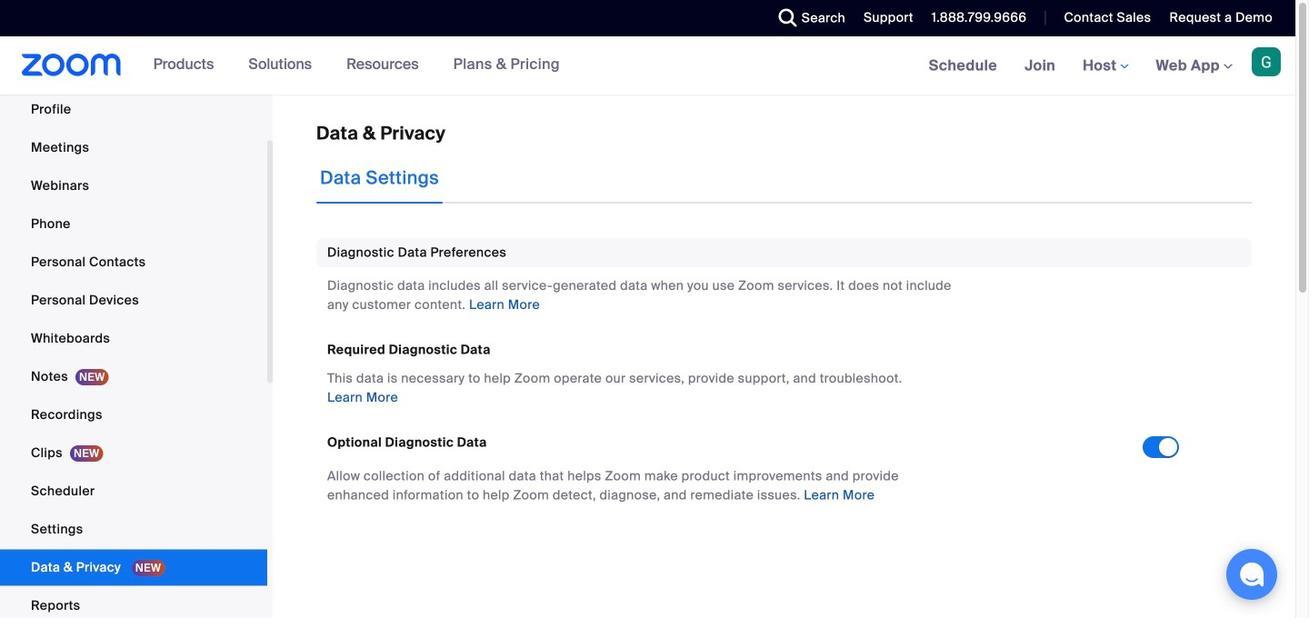 Task type: vqa. For each thing, say whether or not it's contained in the screenshot.
the Weekly Planner ELEMENT
no



Task type: describe. For each thing, give the bounding box(es) containing it.
open chat image
[[1240, 562, 1265, 588]]

zoom logo image
[[22, 54, 122, 76]]

personal menu menu
[[0, 53, 267, 619]]

product information navigation
[[140, 36, 574, 95]]

meetings navigation
[[916, 36, 1296, 96]]



Task type: locate. For each thing, give the bounding box(es) containing it.
profile picture image
[[1253, 47, 1282, 76]]

banner
[[0, 36, 1296, 96]]

tab
[[317, 153, 443, 204]]



